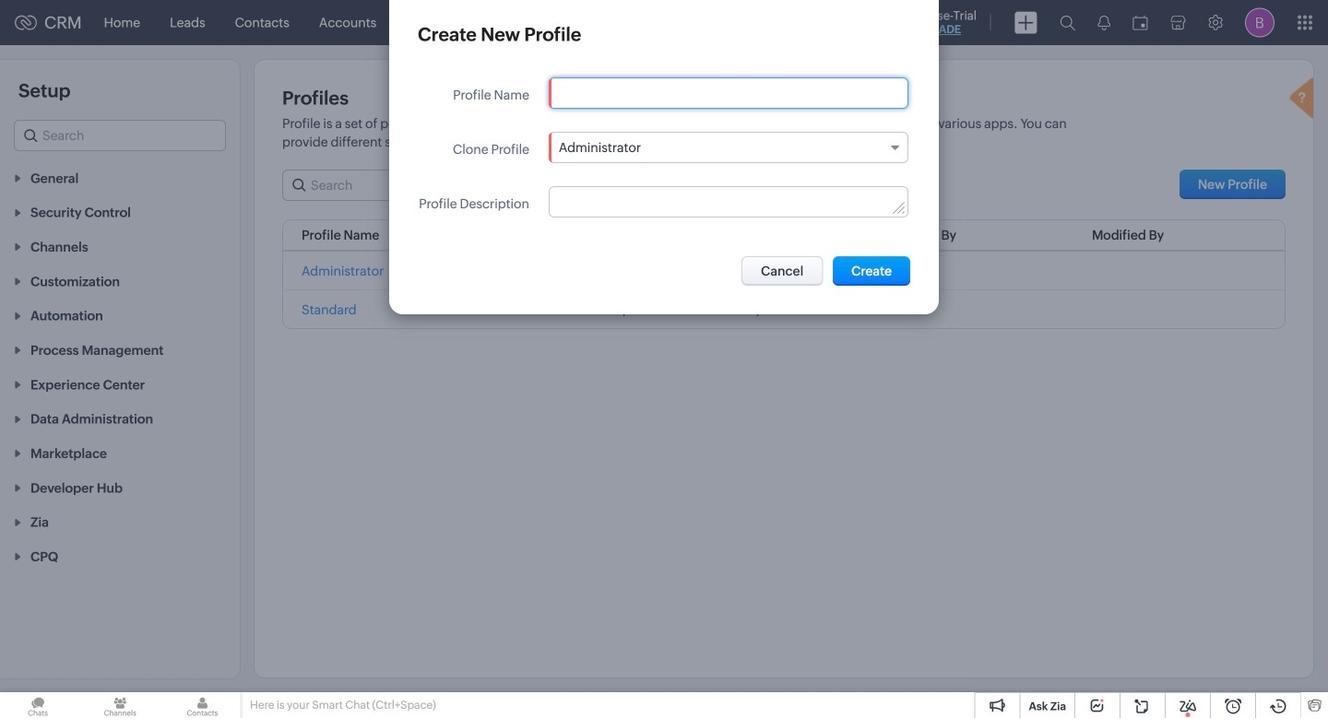 Task type: describe. For each thing, give the bounding box(es) containing it.
Search text field
[[283, 171, 466, 200]]

chats image
[[0, 693, 76, 719]]

profile image
[[1246, 8, 1275, 37]]

profile element
[[1235, 0, 1286, 45]]



Task type: vqa. For each thing, say whether or not it's contained in the screenshot.
YYYY
no



Task type: locate. For each thing, give the bounding box(es) containing it.
None field
[[549, 132, 909, 163]]

contacts image
[[165, 693, 240, 719]]

logo image
[[15, 15, 37, 30]]

None text field
[[550, 78, 908, 108]]

help image
[[1286, 75, 1323, 125]]

None text field
[[550, 187, 908, 217]]

channels image
[[82, 693, 158, 719]]



